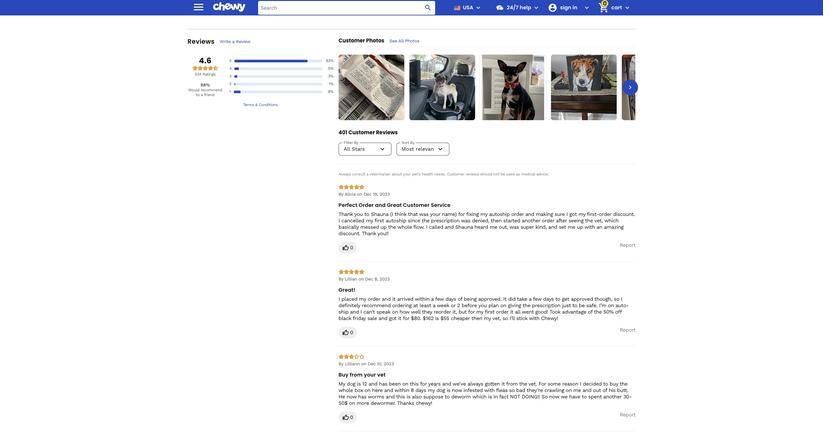 Task type: vqa. For each thing, say whether or not it's contained in the screenshot.
arrived
yes



Task type: describe. For each thing, give the bounding box(es) containing it.
8
[[411, 388, 414, 394]]

i'll
[[510, 316, 515, 322]]

by alicia on dec 19, 2023
[[339, 192, 390, 197]]

how
[[400, 309, 410, 315]]

or
[[451, 303, 456, 309]]

me left out,
[[490, 224, 497, 230]]

by for great!
[[339, 277, 343, 282]]

terms
[[243, 103, 254, 107]]

2023 for my
[[380, 277, 390, 282]]

been
[[389, 381, 401, 388]]

me inside buy from your vet my dog is 12 and has been on this for years and we've always gotten it from the vet. for some reason i decided to buy the whole box on here and within 8 days my dog is now infested with fleas so bad they're crawling on me and out of his butt. he now has worms and this is also suppose to deworm which is in fact not doing!! so now we have to spent another 30- 50$ on more dewormer. thanks chewy!
[[573, 388, 581, 394]]

the up bad
[[519, 381, 527, 388]]

1 horizontal spatial days
[[445, 296, 456, 303]]

safe.
[[586, 303, 598, 309]]

speak
[[377, 309, 390, 315]]

2 inside great! i placed my order and it arrived within a few days of being approved. it did take a few days to get approved though, so i definitely recommend ordering at least a week or 2 before you plan on giving the prescription just to be safe. i'm on auto- ship and i can't speak on how well they reorder it, but for my first order it all went good! took advantage of the 50% off black friday sale and got it for $80.  $162 is $55 cheaper then my vet, so i'll stick with chewy!
[[457, 303, 460, 309]]

prescription inside great! i placed my order and it arrived within a few days of being approved. it did take a few days to get approved though, so i definitely recommend ordering at least a week or 2 before you plan on giving the prescription just to be safe. i'm on auto- ship and i can't speak on how well they reorder it, but for my first order it all went good! took advantage of the 50% off black friday sale and got it for $80.  $162 is $55 cheaper then my vet, so i'll stick with chewy!
[[532, 303, 561, 309]]

just
[[562, 303, 571, 309]]

dewormer.
[[371, 401, 396, 407]]

3
[[229, 74, 232, 79]]

great
[[387, 202, 402, 209]]

10,
[[377, 362, 382, 367]]

4
[[229, 66, 232, 71]]

and down speak
[[379, 316, 387, 322]]

is left 12
[[357, 381, 361, 388]]

but
[[459, 309, 467, 315]]

the down 'i'm'
[[594, 309, 602, 315]]

and down been
[[384, 388, 393, 394]]

by lilliann on dec 10, 2023
[[339, 362, 394, 367]]

on right been
[[402, 381, 408, 388]]

on right the lillian
[[359, 277, 364, 282]]

0 vertical spatial be
[[501, 172, 505, 177]]

the up you!!
[[388, 224, 396, 230]]

is inside great! i placed my order and it arrived within a few days of being approved. it did take a few days to get approved though, so i definitely recommend ordering at least a week or 2 before you plan on giving the prescription just to be safe. i'm on auto- ship and i can't speak on how well they reorder it, but for my first order it all went good! took advantage of the 50% off black friday sale and got it for $80.  $162 is $55 cheaper then my vet, so i'll stick with chewy!
[[435, 316, 439, 322]]

1 vertical spatial dog
[[436, 388, 445, 394]]

1 horizontal spatial now
[[452, 388, 462, 394]]

can't
[[364, 309, 375, 315]]

kind,
[[536, 224, 547, 230]]

arrived
[[397, 296, 413, 303]]

i right flow.
[[426, 224, 427, 230]]

placed
[[342, 296, 357, 303]]

$80.
[[411, 316, 421, 322]]

and up friday
[[350, 309, 359, 315]]

i up friday
[[361, 309, 362, 315]]

a up the least
[[431, 296, 434, 303]]

on down the it
[[500, 303, 506, 309]]

an
[[597, 224, 602, 230]]

my up seeing
[[579, 211, 586, 218]]

menu image inside usa dropdown button
[[475, 4, 482, 12]]

order up an
[[599, 211, 612, 218]]

would
[[188, 88, 199, 92]]

worms
[[368, 394, 384, 400]]

5 list item from the left
[[622, 55, 688, 120]]

to inside the 88% would recommend to a friend
[[196, 93, 200, 97]]

vet, inside perfect order and great customer service thank you to shauna (i think that was your name) for fixing my autoship order and making sure i got my first-order discount. i cancelled my first autoship since the prescription was denied, then started another order after seeing the vet, which basically messed up the whole flow. i called and shauna heard me out, was super kind, and set me up with an amazing discount. thank you!!
[[594, 218, 603, 224]]

needs.
[[434, 172, 446, 177]]

all
[[515, 309, 520, 315]]

customer inside perfect order and great customer service thank you to shauna (i think that was your name) for fixing my autoship order and making sure i got my first-order discount. i cancelled my first autoship since the prescription was denied, then started another order after seeing the vet, which basically messed up the whole flow. i called and shauna heard me out, was super kind, and set me up with an amazing discount. thank you!!
[[403, 202, 430, 209]]

and left set
[[548, 224, 557, 230]]

1 vertical spatial was
[[461, 218, 470, 224]]

1 few from the left
[[435, 296, 444, 303]]

and down name)
[[445, 224, 454, 230]]

i inside buy from your vet my dog is 12 and has been on this for years and we've always gotten it from the vet. for some reason i decided to buy the whole box on here and within 8 days my dog is now infested with fleas so bad they're crawling on me and out of his butt. he now has worms and this is also suppose to deworm which is in fact not doing!! so now we have to spent another 30- 50$ on more dewormer. thanks chewy!
[[580, 381, 581, 388]]

Product search field
[[258, 1, 435, 15]]

and right years
[[442, 381, 451, 388]]

great! i placed my order and it arrived within a few days of being approved. it did take a few days to get approved though, so i definitely recommend ordering at least a week or 2 before you plan on giving the prescription just to be safe. i'm on auto- ship and i can't speak on how well they reorder it, but for my first order it all went good! took advantage of the 50% off black friday sale and got it for $80.  $162 is $55 cheaper then my vet, so i'll stick with chewy!
[[339, 287, 629, 322]]

$175.99 text field
[[307, 4, 325, 10]]

534 for 534 ratings
[[195, 72, 201, 77]]

2 few from the left
[[533, 296, 542, 303]]

friday
[[353, 316, 366, 322]]

alicia
[[345, 192, 356, 197]]

which inside buy from your vet my dog is 12 and has been on this for years and we've always gotten it from the vet. for some reason i decided to buy the whole box on here and within 8 days my dog is now infested with fleas so bad they're crawling on me and out of his butt. he now has worms and this is also suppose to deworm which is in fact not doing!! so now we have to spent another 30- 50$ on more dewormer. thanks chewy!
[[472, 394, 487, 400]]

1 vertical spatial from
[[506, 381, 518, 388]]

50$
[[339, 401, 348, 407]]

it,
[[453, 309, 457, 315]]

0 horizontal spatial 2
[[229, 82, 232, 86]]

order down plan
[[496, 309, 509, 315]]

1 horizontal spatial autoship
[[489, 211, 510, 218]]

24/7
[[507, 4, 519, 11]]

the down first-
[[585, 218, 593, 224]]

4 list item from the left
[[551, 55, 617, 120]]

health
[[422, 172, 433, 177]]

2 vertical spatial was
[[510, 224, 519, 230]]

for down how
[[403, 316, 409, 322]]

recommend inside the 88% would recommend to a friend
[[201, 88, 222, 92]]

help menu image
[[533, 4, 540, 12]]

whole inside buy from your vet my dog is 12 and has been on this for years and we've always gotten it from the vet. for some reason i decided to buy the whole box on here and within 8 days my dog is now infested with fleas so bad they're crawling on me and out of his butt. he now has worms and this is also suppose to deworm which is in fact not doing!! so now we have to spent another 30- 50$ on more dewormer. thanks chewy!
[[339, 388, 353, 394]]

on up 50%
[[608, 303, 614, 309]]

you inside perfect order and great customer service thank you to shauna (i think that was your name) for fixing my autoship order and making sure i got my first-order discount. i cancelled my first autoship since the prescription was denied, then started another order after seeing the vet, which basically messed up the whole flow. i called and shauna heard me out, was super kind, and set me up with an amazing discount. thank you!!
[[354, 211, 363, 218]]

a right consult
[[366, 172, 368, 177]]

then inside perfect order and great customer service thank you to shauna (i think that was your name) for fixing my autoship order and making sure i got my first-order discount. i cancelled my first autoship since the prescription was denied, then started another order after seeing the vet, which basically messed up the whole flow. i called and shauna heard me out, was super kind, and set me up with an amazing discount. thank you!!
[[491, 218, 502, 224]]

ratings
[[203, 72, 216, 77]]

1 list item from the left
[[339, 55, 404, 120]]

out,
[[499, 224, 508, 230]]

a right take
[[529, 296, 532, 303]]

$161.99 text field
[[202, 9, 219, 16]]

401
[[339, 129, 347, 136]]

within inside great! i placed my order and it arrived within a few days of being approved. it did take a few days to get approved though, so i definitely recommend ordering at least a week or 2 before you plan on giving the prescription just to be safe. i'm on auto- ship and i can't speak on how well they reorder it, but for my first order it all went good! took advantage of the 50% off black friday sale and got it for $80.  $162 is $55 cheaper then my vet, so i'll stick with chewy!
[[415, 296, 430, 303]]

review
[[236, 39, 250, 44]]

terms & conditions link
[[188, 103, 333, 107]]

i left placed
[[339, 296, 340, 303]]

0 horizontal spatial has
[[358, 394, 366, 400]]

whole inside perfect order and great customer service thank you to shauna (i think that was your name) for fixing my autoship order and making sure i got my first-order discount. i cancelled my first autoship since the prescription was denied, then started another order after seeing the vet, which basically messed up the whole flow. i called and shauna heard me out, was super kind, and set me up with an amazing discount. thank you!!
[[398, 224, 412, 230]]

1 horizontal spatial reviews
[[376, 129, 398, 136]]

0 horizontal spatial thank
[[339, 211, 353, 218]]

and up dewormer.
[[386, 394, 395, 400]]

not
[[510, 394, 520, 400]]

which inside perfect order and great customer service thank you to shauna (i think that was your name) for fixing my autoship order and making sure i got my first-order discount. i cancelled my first autoship since the prescription was denied, then started another order after seeing the vet, which basically messed up the whole flow. i called and shauna heard me out, was super kind, and set me up with an amazing discount. thank you!!
[[604, 218, 619, 224]]

years
[[428, 381, 441, 388]]

it inside buy from your vet my dog is 12 and has been on this for years and we've always gotten it from the vet. for some reason i decided to buy the whole box on here and within 8 days my dog is now infested with fleas so bad they're crawling on me and out of his butt. he now has worms and this is also suppose to deworm which is in fact not doing!! so now we have to spent another 30- 50$ on more dewormer. thanks chewy!
[[502, 381, 505, 388]]

chewy support image
[[496, 4, 504, 12]]

report button for service
[[620, 242, 636, 249]]

0 for order
[[350, 245, 353, 251]]

he
[[339, 394, 345, 400]]

1
[[229, 90, 231, 94]]

to inside perfect order and great customer service thank you to shauna (i think that was your name) for fixing my autoship order and making sure i got my first-order discount. i cancelled my first autoship since the prescription was denied, then started another order after seeing the vet, which basically messed up the whole flow. i called and shauna heard me out, was super kind, and set me up with an amazing discount. thank you!!
[[364, 211, 369, 218]]

cheaper
[[451, 316, 470, 322]]

bad
[[516, 388, 525, 394]]

a right the least
[[433, 303, 435, 309]]

being
[[464, 296, 477, 303]]

amazing
[[604, 224, 624, 230]]

fleas
[[496, 388, 508, 394]]

Search text field
[[258, 1, 435, 15]]

i up auto-
[[621, 296, 622, 303]]

gotten
[[485, 381, 500, 388]]

for inside buy from your vet my dog is 12 and has been on this for years and we've always gotten it from the vet. for some reason i decided to buy the whole box on here and within 8 days my dog is now infested with fleas so bad they're crawling on me and out of his butt. he now has worms and this is also suppose to deworm which is in fact not doing!! so now we have to spent another 30- 50$ on more dewormer. thanks chewy!
[[420, 381, 427, 388]]

started
[[503, 218, 520, 224]]

they
[[422, 309, 432, 315]]

write a review link
[[220, 39, 250, 45]]

4.6
[[199, 55, 212, 66]]

0 horizontal spatial this
[[396, 394, 405, 400]]

buy from your vet my dog is 12 and has been on this for years and we've always gotten it from the vet. for some reason i decided to buy the whole box on here and within 8 days my dog is now infested with fleas so bad they're crawling on me and out of his butt. he now has worms and this is also suppose to deworm which is in fact not doing!! so now we have to spent another 30- 50$ on more dewormer. thanks chewy!
[[339, 372, 632, 407]]

is left the infested
[[447, 388, 450, 394]]

1 vertical spatial of
[[588, 309, 593, 315]]

report for service
[[620, 242, 636, 248]]

on right 50$ at left bottom
[[349, 401, 355, 407]]

have
[[569, 394, 580, 400]]

approved
[[571, 296, 593, 303]]

it down how
[[398, 316, 401, 322]]

0 horizontal spatial dog
[[347, 381, 355, 388]]

least
[[420, 303, 431, 309]]

auto-
[[616, 303, 629, 309]]

my up messed
[[366, 218, 373, 224]]

me down seeing
[[568, 224, 575, 230]]

is up thanks
[[407, 394, 410, 400]]

of inside buy from your vet my dog is 12 and has been on this for years and we've always gotten it from the vet. for some reason i decided to buy the whole box on here and within 8 days my dog is now infested with fleas so bad they're crawling on me and out of his butt. he now has worms and this is also suppose to deworm which is in fact not doing!! so now we have to spent another 30- 50$ on more dewormer. thanks chewy!
[[603, 388, 607, 394]]

2 horizontal spatial so
[[614, 296, 619, 303]]

1 horizontal spatial has
[[379, 381, 387, 388]]

it up ordering
[[392, 296, 396, 303]]

cart menu image
[[623, 4, 631, 12]]

reason
[[562, 381, 578, 388]]

the up butt.
[[620, 381, 628, 388]]

2 horizontal spatial now
[[549, 394, 559, 400]]

should
[[480, 172, 492, 177]]

my right placed
[[359, 296, 366, 303]]

$175.99
[[307, 4, 325, 10]]

and up 'super'
[[525, 211, 534, 218]]

buy
[[339, 372, 349, 379]]

1 vertical spatial thank
[[362, 231, 376, 237]]

for down 'before'
[[468, 309, 475, 315]]

on right lilliann
[[361, 362, 366, 367]]

you inside great! i placed my order and it arrived within a few days of being approved. it did take a few days to get approved though, so i definitely recommend ordering at least a week or 2 before you plan on giving the prescription just to be safe. i'm on auto- ship and i can't speak on how well they reorder it, but for my first order it all went good! took advantage of the 50% off black friday sale and got it for $80.  $162 is $55 cheaper then my vet, so i'll stick with chewy!
[[478, 303, 487, 309]]

to left buy
[[603, 381, 608, 388]]

order up can't
[[368, 296, 380, 303]]

his
[[609, 388, 616, 394]]

dec for placed
[[365, 277, 373, 282]]

my up denied,
[[480, 211, 488, 218]]

always
[[339, 172, 351, 177]]

ship
[[339, 309, 348, 315]]

out
[[593, 388, 601, 394]]

items image
[[598, 2, 609, 13]]

my down plan
[[484, 316, 491, 322]]

we
[[561, 394, 568, 400]]

0 horizontal spatial autoship
[[386, 218, 406, 224]]

veterinarian
[[369, 172, 391, 177]]

0 horizontal spatial of
[[458, 296, 462, 303]]

be inside great! i placed my order and it arrived within a few days of being approved. it did take a few days to get approved though, so i definitely recommend ordering at least a week or 2 before you plan on giving the prescription just to be safe. i'm on auto- ship and i can't speak on how well they reorder it, but for my first order it all went good! took advantage of the 50% off black friday sale and got it for $80.  $162 is $55 cheaper then my vet, so i'll stick with chewy!
[[579, 303, 585, 309]]

2023 for great
[[380, 192, 390, 197]]

account menu image
[[583, 4, 591, 12]]

order up started
[[511, 211, 524, 218]]

the up went
[[523, 303, 530, 309]]

on down ordering
[[392, 309, 398, 315]]

before
[[462, 303, 477, 309]]

0 vertical spatial reviews
[[188, 37, 215, 46]]

to up advantage
[[572, 303, 577, 309]]

1 vertical spatial shauna
[[455, 224, 473, 230]]

0 horizontal spatial now
[[347, 394, 357, 400]]

5%
[[328, 66, 333, 71]]

i up basically
[[339, 218, 340, 224]]

dec for and
[[364, 192, 372, 197]]

$161.99
[[202, 9, 219, 16]]

0 horizontal spatial discount.
[[339, 231, 360, 237]]

you!!
[[378, 231, 389, 237]]

took
[[550, 309, 561, 315]]

2 list item from the left
[[409, 55, 475, 120]]

19,
[[373, 192, 378, 197]]

30-
[[623, 394, 632, 400]]

for inside perfect order and great customer service thank you to shauna (i think that was your name) for fixing my autoship order and making sure i got my first-order discount. i cancelled my first autoship since the prescription was denied, then started another order after seeing the vet, which basically messed up the whole flow. i called and shauna heard me out, was super kind, and set me up with an amazing discount. thank you!!
[[458, 211, 465, 218]]

on down reason
[[566, 388, 572, 394]]

it
[[503, 296, 507, 303]]

fixing
[[466, 211, 479, 218]]

suppose
[[423, 394, 443, 400]]



Task type: locate. For each thing, give the bounding box(es) containing it.
with down gotten
[[484, 388, 495, 394]]

0 button
[[339, 242, 357, 254], [339, 327, 357, 339], [339, 412, 357, 424]]

then up out,
[[491, 218, 502, 224]]

0 vertical spatial report
[[620, 242, 636, 248]]

1 horizontal spatial few
[[533, 296, 542, 303]]

first-
[[587, 211, 599, 218]]

and down decided
[[583, 388, 591, 394]]

1 horizontal spatial within
[[415, 296, 430, 303]]

grandbaby image
[[551, 55, 617, 120]]

sign in
[[560, 4, 577, 11]]

3 0 from the top
[[350, 415, 353, 421]]

1 vertical spatial discount.
[[339, 231, 360, 237]]

vet, inside great! i placed my order and it arrived within a few days of being approved. it did take a few days to get approved though, so i definitely recommend ordering at least a week or 2 before you plan on giving the prescription just to be safe. i'm on auto- ship and i can't speak on how well they reorder it, but for my first order it all went good! took advantage of the 50% off black friday sale and got it for $80.  $162 is $55 cheaper then my vet, so i'll stick with chewy!
[[492, 316, 501, 322]]

to
[[196, 93, 200, 97], [364, 211, 369, 218], [555, 296, 560, 303], [572, 303, 577, 309], [603, 381, 608, 388], [445, 394, 450, 400], [582, 394, 587, 400]]

your down service
[[430, 211, 440, 218]]

thank down 'perfect'
[[339, 211, 353, 218]]

534 for 534
[[230, 4, 237, 9]]

i right reason
[[580, 381, 581, 388]]

butt.
[[617, 388, 628, 394]]

1 horizontal spatial this
[[410, 381, 419, 388]]

0 horizontal spatial vet,
[[492, 316, 501, 322]]

vet
[[377, 372, 386, 379]]

days inside buy from your vet my dog is 12 and has been on this for years and we've always gotten it from the vet. for some reason i decided to buy the whole box on here and within 8 days my dog is now infested with fleas so bad they're crawling on me and out of his butt. he now has worms and this is also suppose to deworm which is in fact not doing!! so now we have to spent another 30- 50$ on more dewormer. thanks chewy!
[[415, 388, 426, 394]]

2023 right 10,
[[384, 362, 394, 367]]

0 horizontal spatial so
[[503, 316, 508, 322]]

1 horizontal spatial from
[[506, 381, 518, 388]]

2 right or
[[457, 303, 460, 309]]

report for dog
[[620, 412, 636, 418]]

1 horizontal spatial whole
[[398, 224, 412, 230]]

order
[[359, 202, 374, 209]]

0 horizontal spatial 534
[[195, 72, 201, 77]]

by left alicia
[[339, 192, 343, 197]]

2 0 button from the top
[[339, 327, 357, 339]]

after
[[556, 218, 567, 224]]

for left fixing at the top right of page
[[458, 211, 465, 218]]

2 vertical spatial 2023
[[384, 362, 394, 367]]

so up auto-
[[614, 296, 619, 303]]

1 vertical spatial 0 button
[[339, 327, 357, 339]]

prescription
[[431, 218, 460, 224], [532, 303, 561, 309]]

of
[[458, 296, 462, 303], [588, 309, 593, 315], [603, 388, 607, 394]]

0 button down basically
[[339, 242, 357, 254]]

3 report button from the top
[[620, 412, 636, 419]]

then inside great! i placed my order and it arrived within a few days of being approved. it did take a few days to get approved though, so i definitely recommend ordering at least a week or 2 before you plan on giving the prescription just to be safe. i'm on auto- ship and i can't speak on how well they reorder it, but for my first order it all went good! took advantage of the 50% off black friday sale and got it for $80.  $162 is $55 cheaper then my vet, so i'll stick with chewy!
[[471, 316, 482, 322]]

days up also
[[415, 388, 426, 394]]

on down 12
[[365, 388, 371, 394]]

1 vertical spatial whole
[[339, 388, 353, 394]]

flow.
[[413, 224, 424, 230]]

more
[[357, 401, 369, 407]]

another inside buy from your vet my dog is 12 and has been on this for years and we've always gotten it from the vet. for some reason i decided to buy the whole box on here and within 8 days my dog is now infested with fleas so bad they're crawling on me and out of his butt. he now has worms and this is also suppose to deworm which is in fact not doing!! so now we have to spent another 30- 50$ on more dewormer. thanks chewy!
[[603, 394, 622, 400]]

0 horizontal spatial menu image
[[192, 0, 205, 13]]

got inside perfect order and great customer service thank you to shauna (i think that was your name) for fixing my autoship order and making sure i got my first-order discount. i cancelled my first autoship since the prescription was denied, then started another order after seeing the vet, which basically messed up the whole flow. i called and shauna heard me out, was super kind, and set me up with an amazing discount. thank you!!
[[569, 211, 577, 218]]

&
[[255, 103, 258, 107]]

2 up from the left
[[577, 224, 583, 230]]

photos inside button
[[405, 38, 419, 43]]

prescription down name)
[[431, 218, 460, 224]]

by left the lillian
[[339, 277, 343, 282]]

2 vertical spatial by
[[339, 362, 343, 367]]

0 horizontal spatial from
[[350, 372, 363, 379]]

1 vertical spatial report
[[620, 327, 636, 333]]

so left i'll
[[503, 316, 508, 322]]

1 vertical spatial 2023
[[380, 277, 390, 282]]

well
[[411, 309, 421, 315]]

0 button for i
[[339, 327, 357, 339]]

week
[[437, 303, 449, 309]]

1 vertical spatial so
[[503, 316, 508, 322]]

set
[[559, 224, 566, 230]]

my up suppose
[[428, 388, 435, 394]]

autoship
[[489, 211, 510, 218], [386, 218, 406, 224]]

report down off
[[620, 327, 636, 333]]

sign
[[560, 4, 571, 11]]

1 horizontal spatial which
[[604, 218, 619, 224]]

now down box
[[347, 394, 357, 400]]

0 vertical spatial discount.
[[613, 211, 635, 218]]

by for buy
[[339, 362, 343, 367]]

3 0 button from the top
[[339, 412, 357, 424]]

box
[[355, 388, 363, 394]]

1 horizontal spatial thank
[[362, 231, 376, 237]]

report down the 30-
[[620, 412, 636, 418]]

$55
[[441, 316, 449, 322]]

black
[[339, 316, 351, 322]]

autoship down (i
[[386, 218, 406, 224]]

on
[[357, 192, 362, 197], [359, 277, 364, 282], [500, 303, 506, 309], [608, 303, 614, 309], [392, 309, 398, 315], [361, 362, 366, 367], [402, 381, 408, 388], [365, 388, 371, 394], [566, 388, 572, 394], [349, 401, 355, 407]]

see
[[390, 38, 397, 43]]

1 horizontal spatial dog
[[436, 388, 445, 394]]

dog right my
[[347, 381, 355, 388]]

then down 'before'
[[471, 316, 482, 322]]

order down making at the right top of page
[[542, 218, 554, 224]]

0 horizontal spatial reviews
[[188, 37, 215, 46]]

report button for and
[[620, 327, 636, 334]]

0 horizontal spatial got
[[389, 316, 397, 322]]

thank
[[339, 211, 353, 218], [362, 231, 376, 237]]

recommend inside great! i placed my order and it arrived within a few days of being approved. it did take a few days to get approved though, so i definitely recommend ordering at least a week or 2 before you plan on giving the prescription just to be safe. i'm on auto- ship and i can't speak on how well they reorder it, but for my first order it all went good! took advantage of the 50% off black friday sale and got it for $80.  $162 is $55 cheaper then my vet, so i'll stick with chewy!
[[362, 303, 391, 309]]

report
[[620, 242, 636, 248], [620, 327, 636, 333], [620, 412, 636, 418]]

1 vertical spatial recommend
[[362, 303, 391, 309]]

your up 12
[[364, 372, 376, 379]]

has
[[379, 381, 387, 388], [358, 394, 366, 400]]

is left in
[[488, 394, 492, 400]]

2 0 from the top
[[350, 330, 353, 336]]

1 vertical spatial within
[[395, 388, 409, 394]]

this up 8
[[410, 381, 419, 388]]

in
[[573, 4, 577, 11]]

infested
[[464, 388, 483, 394]]

None text field
[[413, 0, 426, 4]]

0 button for from
[[339, 412, 357, 424]]

i right sure
[[567, 211, 568, 218]]

0 for from
[[350, 415, 353, 421]]

it up fleas
[[502, 381, 505, 388]]

0 horizontal spatial your
[[364, 372, 376, 379]]

which down the infested
[[472, 394, 487, 400]]

1 vertical spatial then
[[471, 316, 482, 322]]

be right not
[[501, 172, 505, 177]]

0 vertical spatial 2023
[[380, 192, 390, 197]]

2 vertical spatial with
[[484, 388, 495, 394]]

1 horizontal spatial shauna
[[455, 224, 473, 230]]

to down would
[[196, 93, 200, 97]]

2 vertical spatial of
[[603, 388, 607, 394]]

2 horizontal spatial of
[[603, 388, 607, 394]]

3 list item from the left
[[480, 55, 546, 120]]

your
[[403, 172, 411, 177], [430, 211, 440, 218], [364, 372, 376, 379]]

1 vertical spatial got
[[389, 316, 397, 322]]

always consult a veterinarian about your pet's health needs. customer reviews should not be used as medical advice.
[[339, 172, 549, 177]]

1 0 button from the top
[[339, 242, 357, 254]]

1 vertical spatial autoship
[[386, 218, 406, 224]]

for
[[539, 381, 546, 388]]

conditions
[[259, 103, 278, 107]]

(i
[[390, 211, 393, 218]]

1 horizontal spatial got
[[569, 211, 577, 218]]

so inside buy from your vet my dog is 12 and has been on this for years and we've always gotten it from the vet. for some reason i decided to buy the whole box on here and within 8 days my dog is now infested with fleas so bad they're crawling on me and out of his butt. he now has worms and this is also suppose to deworm which is in fact not doing!! so now we have to spent another 30- 50$ on more dewormer. thanks chewy!
[[509, 388, 515, 394]]

1 0 from the top
[[350, 245, 353, 251]]

3 report from the top
[[620, 412, 636, 418]]

0 vertical spatial vet,
[[594, 218, 603, 224]]

1 horizontal spatial another
[[603, 394, 622, 400]]

that
[[408, 211, 418, 218]]

doing!!
[[522, 394, 540, 400]]

2 vertical spatial dec
[[368, 362, 376, 367]]

0 vertical spatial shauna
[[371, 211, 389, 218]]

0 horizontal spatial was
[[419, 211, 429, 218]]

days up or
[[445, 296, 456, 303]]

submit search image
[[424, 4, 432, 12]]

a right write on the left top of page
[[232, 39, 235, 44]]

0 vertical spatial of
[[458, 296, 462, 303]]

the
[[422, 218, 430, 224], [585, 218, 593, 224], [388, 224, 396, 230], [523, 303, 530, 309], [594, 309, 602, 315], [519, 381, 527, 388], [620, 381, 628, 388]]

cart link
[[596, 0, 622, 15]]

2023 right 19,
[[380, 192, 390, 197]]

advantage
[[562, 309, 586, 315]]

2 down 3
[[229, 82, 232, 86]]

got down speak
[[389, 316, 397, 322]]

0 vertical spatial first
[[375, 218, 384, 224]]

which up amazing
[[604, 218, 619, 224]]

0 vertical spatial you
[[354, 211, 363, 218]]

reviews
[[466, 172, 479, 177]]

in
[[494, 394, 498, 400]]

did
[[508, 296, 516, 303]]

0 vertical spatial which
[[604, 218, 619, 224]]

0 vertical spatial 534
[[230, 4, 237, 9]]

and up 'here'
[[369, 381, 377, 388]]

1 vertical spatial this
[[396, 394, 405, 400]]

with inside perfect order and great customer service thank you to shauna (i think that was your name) for fixing my autoship order and making sure i got my first-order discount. i cancelled my first autoship since the prescription was denied, then started another order after seeing the vet, which basically messed up the whole flow. i called and shauna heard me out, was super kind, and set me up with an amazing discount. thank you!!
[[585, 224, 595, 230]]

sure
[[555, 211, 565, 218]]

used
[[506, 172, 515, 177]]

1 horizontal spatial 534
[[230, 4, 237, 9]]

the up flow.
[[422, 218, 430, 224]]

0 horizontal spatial up
[[381, 224, 387, 230]]

1 vertical spatial prescription
[[532, 303, 561, 309]]

was
[[419, 211, 429, 218], [461, 218, 470, 224], [510, 224, 519, 230]]

1 horizontal spatial up
[[577, 224, 583, 230]]

photos right all
[[405, 38, 419, 43]]

reviews
[[188, 37, 215, 46], [376, 129, 398, 136]]

1 vertical spatial with
[[529, 316, 540, 322]]

and
[[375, 202, 386, 209], [525, 211, 534, 218], [445, 224, 454, 230], [548, 224, 557, 230], [382, 296, 391, 303], [350, 309, 359, 315], [379, 316, 387, 322], [369, 381, 377, 388], [442, 381, 451, 388], [384, 388, 393, 394], [583, 388, 591, 394], [386, 394, 395, 400]]

2 report from the top
[[620, 327, 636, 333]]

1 horizontal spatial was
[[461, 218, 470, 224]]

within
[[415, 296, 430, 303], [395, 388, 409, 394]]

order
[[511, 211, 524, 218], [599, 211, 612, 218], [542, 218, 554, 224], [368, 296, 380, 303], [496, 309, 509, 315]]

another inside perfect order and great customer service thank you to shauna (i think that was your name) for fixing my autoship order and making sure i got my first-order discount. i cancelled my first autoship since the prescription was denied, then started another order after seeing the vet, which basically messed up the whole flow. i called and shauna heard me out, was super kind, and set me up with an amazing discount. thank you!!
[[522, 218, 540, 224]]

about
[[392, 172, 402, 177]]

think
[[395, 211, 407, 218]]

1 vertical spatial another
[[603, 394, 622, 400]]

name)
[[442, 211, 457, 218]]

report button down the 30-
[[620, 412, 636, 419]]

menu image right 'usa' in the right of the page
[[475, 4, 482, 12]]

not
[[493, 172, 499, 177]]

within up the least
[[415, 296, 430, 303]]

recommend up friend
[[201, 88, 222, 92]]

first inside perfect order and great customer service thank you to shauna (i think that was your name) for fixing my autoship order and making sure i got my first-order discount. i cancelled my first autoship since the prescription was denied, then started another order after seeing the vet, which basically messed up the whole flow. i called and shauna heard me out, was super kind, and set me up with an amazing discount. thank you!!
[[375, 218, 384, 224]]

friend
[[204, 93, 214, 97]]

perfect
[[339, 202, 357, 209]]

0 button down 50$ at left bottom
[[339, 412, 357, 424]]

list
[[339, 55, 688, 120]]

1 horizontal spatial your
[[403, 172, 411, 177]]

0 vertical spatial was
[[419, 211, 429, 218]]

decided
[[583, 381, 602, 388]]

within down been
[[395, 388, 409, 394]]

0 vertical spatial whole
[[398, 224, 412, 230]]

off
[[615, 309, 622, 315]]

always
[[468, 381, 483, 388]]

on right alicia
[[357, 192, 362, 197]]

great!
[[339, 287, 355, 294]]

2 vertical spatial 0
[[350, 415, 353, 421]]

2 horizontal spatial days
[[543, 296, 554, 303]]

some
[[548, 381, 561, 388]]

by left lilliann
[[339, 362, 343, 367]]

list item
[[339, 55, 404, 120], [409, 55, 475, 120], [480, 55, 546, 120], [551, 55, 617, 120], [622, 55, 688, 120]]

a left friend
[[201, 93, 203, 97]]

chewy!
[[416, 401, 432, 407]]

i'm
[[599, 303, 606, 309]]

1 up from the left
[[381, 224, 387, 230]]

a inside the 88% would recommend to a friend
[[201, 93, 203, 97]]

my inside buy from your vet my dog is 12 and has been on this for years and we've always gotten it from the vet. for some reason i decided to buy the whole box on here and within 8 days my dog is now infested with fleas so bad they're crawling on me and out of his butt. he now has worms and this is also suppose to deworm which is in fact not doing!! so now we have to spent another 30- 50$ on more dewormer. thanks chewy!
[[428, 388, 435, 394]]

2 report button from the top
[[620, 327, 636, 334]]

dec for your
[[368, 362, 376, 367]]

2 vertical spatial report
[[620, 412, 636, 418]]

to right have
[[582, 394, 587, 400]]

it left the all
[[510, 309, 513, 315]]

0 vertical spatial within
[[415, 296, 430, 303]]

report button for dog
[[620, 412, 636, 419]]

0 horizontal spatial first
[[375, 218, 384, 224]]

photos
[[366, 37, 384, 44], [405, 38, 419, 43]]

got up seeing
[[569, 211, 577, 218]]

0 horizontal spatial recommend
[[201, 88, 222, 92]]

1 vertical spatial report button
[[620, 327, 636, 334]]

0 vertical spatial prescription
[[431, 218, 460, 224]]

few up week
[[435, 296, 444, 303]]

few up good!
[[533, 296, 542, 303]]

write
[[220, 39, 231, 44]]

report button down amazing
[[620, 242, 636, 249]]

up up you!!
[[381, 224, 387, 230]]

and down 19,
[[375, 202, 386, 209]]

0 for i
[[350, 330, 353, 336]]

by for perfect
[[339, 192, 343, 197]]

50%
[[603, 309, 614, 315]]

by
[[339, 192, 343, 197], [339, 277, 343, 282], [339, 362, 343, 367]]

to left get
[[555, 296, 560, 303]]

is left $55
[[435, 316, 439, 322]]

this up thanks
[[396, 394, 405, 400]]

my down 'before'
[[476, 309, 483, 315]]

prescription inside perfect order and great customer service thank you to shauna (i think that was your name) for fixing my autoship order and making sure i got my first-order discount. i cancelled my first autoship since the prescription was denied, then started another order after seeing the vet, which basically messed up the whole flow. i called and shauna heard me out, was super kind, and set me up with an amazing discount. thank you!!
[[431, 218, 460, 224]]

1 horizontal spatial discount.
[[613, 211, 635, 218]]

from
[[350, 372, 363, 379], [506, 381, 518, 388]]

report for and
[[620, 327, 636, 333]]

1 vertical spatial first
[[485, 309, 494, 315]]

autoship up out,
[[489, 211, 510, 218]]

to left deworm
[[445, 394, 450, 400]]

0 vertical spatial from
[[350, 372, 363, 379]]

1 horizontal spatial menu image
[[475, 4, 482, 12]]

cancelled
[[342, 218, 364, 224]]

dog down years
[[436, 388, 445, 394]]

we've
[[453, 381, 466, 388]]

within inside buy from your vet my dog is 12 and has been on this for years and we've always gotten it from the vet. for some reason i decided to buy the whole box on here and within 8 days my dog is now infested with fleas so bad they're crawling on me and out of his butt. he now has worms and this is also suppose to deworm which is in fact not doing!! so now we have to spent another 30- 50$ on more dewormer. thanks chewy!
[[395, 388, 409, 394]]

0 vertical spatial has
[[379, 381, 387, 388]]

get
[[562, 296, 569, 303]]

my
[[480, 211, 488, 218], [579, 211, 586, 218], [366, 218, 373, 224], [359, 296, 366, 303], [476, 309, 483, 315], [484, 316, 491, 322], [428, 388, 435, 394]]

1 by from the top
[[339, 192, 343, 197]]

vet, up an
[[594, 218, 603, 224]]

and up speak
[[382, 296, 391, 303]]

giving
[[508, 303, 521, 309]]

this
[[410, 381, 419, 388], [396, 394, 405, 400]]

0 vertical spatial 2
[[229, 82, 232, 86]]

was down started
[[510, 224, 519, 230]]

0 vertical spatial dog
[[347, 381, 355, 388]]

0 vertical spatial your
[[403, 172, 411, 177]]

1 vertical spatial be
[[579, 303, 585, 309]]

83%
[[326, 59, 333, 63]]

1 vertical spatial reviews
[[376, 129, 398, 136]]

0 horizontal spatial you
[[354, 211, 363, 218]]

with inside buy from your vet my dog is 12 and has been on this for years and we've always gotten it from the vet. for some reason i decided to buy the whole box on here and within 8 days my dog is now infested with fleas so bad they're crawling on me and out of his butt. he now has worms and this is also suppose to deworm which is in fact not doing!! so now we have to spent another 30- 50$ on more dewormer. thanks chewy!
[[484, 388, 495, 394]]

0 horizontal spatial photos
[[366, 37, 384, 44]]

it
[[392, 296, 396, 303], [510, 309, 513, 315], [398, 316, 401, 322], [502, 381, 505, 388]]

your inside buy from your vet my dog is 12 and has been on this for years and we've always gotten it from the vet. for some reason i decided to buy the whole box on here and within 8 days my dog is now infested with fleas so bad they're crawling on me and out of his butt. he now has worms and this is also suppose to deworm which is in fact not doing!! so now we have to spent another 30- 50$ on more dewormer. thanks chewy!
[[364, 372, 376, 379]]

sale
[[367, 316, 377, 322]]

0 vertical spatial another
[[522, 218, 540, 224]]

vet, down plan
[[492, 316, 501, 322]]

1 report from the top
[[620, 242, 636, 248]]

your inside perfect order and great customer service thank you to shauna (i think that was your name) for fixing my autoship order and making sure i got my first-order discount. i cancelled my first autoship since the prescription was denied, then started another order after seeing the vet, which basically messed up the whole flow. i called and shauna heard me out, was super kind, and set me up with an amazing discount. thank you!!
[[430, 211, 440, 218]]

0 horizontal spatial shauna
[[371, 211, 389, 218]]

shauna
[[371, 211, 389, 218], [455, 224, 473, 230]]

discount. down basically
[[339, 231, 360, 237]]

with left an
[[585, 224, 595, 230]]

with inside great! i placed my order and it arrived within a few days of being approved. it did take a few days to get approved though, so i definitely recommend ordering at least a week or 2 before you plan on giving the prescription just to be safe. i'm on auto- ship and i can't speak on how well they reorder it, but for my first order it all went good! took advantage of the 50% off black friday sale and got it for $80.  $162 is $55 cheaper then my vet, so i'll stick with chewy!
[[529, 316, 540, 322]]

basically
[[339, 224, 359, 230]]

2 by from the top
[[339, 277, 343, 282]]

1 horizontal spatial with
[[529, 316, 540, 322]]

menu image
[[192, 0, 205, 13], [475, 4, 482, 12]]

1 horizontal spatial be
[[579, 303, 585, 309]]

got inside great! i placed my order and it arrived within a few days of being approved. it did take a few days to get approved though, so i definitely recommend ordering at least a week or 2 before you plan on giving the prescription just to be safe. i'm on auto- ship and i can't speak on how well they reorder it, but for my first order it all went good! took advantage of the 50% off black friday sale and got it for $80.  $162 is $55 cheaper then my vet, so i'll stick with chewy!
[[389, 316, 397, 322]]

sign in link
[[545, 0, 582, 15]]

2023 for vet
[[384, 362, 394, 367]]

1 report button from the top
[[620, 242, 636, 249]]

your left pet's
[[403, 172, 411, 177]]

usa button
[[451, 0, 482, 15]]

1 horizontal spatial first
[[485, 309, 494, 315]]

chewy home image
[[213, 0, 245, 14]]

3 by from the top
[[339, 362, 343, 367]]

0 button for order
[[339, 242, 357, 254]]

me up have
[[573, 388, 581, 394]]

thank down messed
[[362, 231, 376, 237]]

first inside great! i placed my order and it arrived within a few days of being approved. it did take a few days to get approved though, so i definitely recommend ordering at least a week or 2 before you plan on giving the prescription just to be safe. i'm on auto- ship and i can't speak on how well they reorder it, but for my first order it all went good! took advantage of the 50% off black friday sale and got it for $80.  $162 is $55 cheaper then my vet, so i'll stick with chewy!
[[485, 309, 494, 315]]

be
[[501, 172, 505, 177], [579, 303, 585, 309]]

whole down "since"
[[398, 224, 412, 230]]

take
[[517, 296, 527, 303]]

1 vertical spatial your
[[430, 211, 440, 218]]

delivery was 5 days late and arrived crumpled. image
[[339, 55, 404, 120]]



